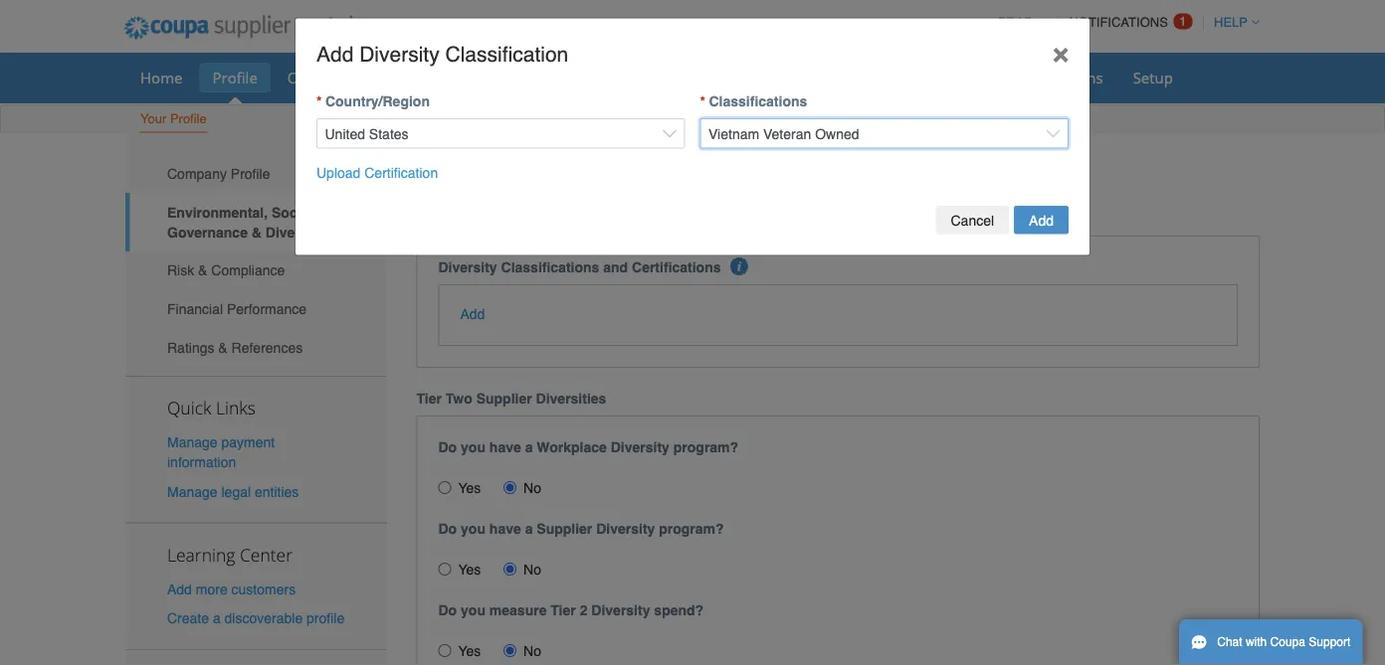 Task type: describe. For each thing, give the bounding box(es) containing it.
1 horizontal spatial tier
[[551, 603, 576, 619]]

* classifications
[[700, 94, 808, 109]]

ratings & references
[[167, 340, 303, 356]]

you for do you have a supplier diversity program?
[[461, 521, 486, 537]]

manage payment information
[[167, 435, 275, 471]]

classifications for *
[[709, 94, 808, 109]]

upload
[[317, 165, 361, 181]]

company profile
[[167, 166, 270, 182]]

risk
[[167, 263, 194, 279]]

program? for do you have a workplace diversity program?
[[674, 440, 739, 456]]

certifications
[[632, 260, 721, 276]]

discoverable
[[225, 611, 303, 627]]

1 horizontal spatial governance
[[702, 155, 853, 187]]

a for workplace
[[525, 440, 533, 456]]

service/time
[[366, 67, 455, 88]]

add for the rightmost add button
[[1029, 212, 1054, 228]]

* country/region
[[317, 94, 430, 109]]

do for do you have a supplier diversity program?
[[438, 521, 457, 537]]

service/time sheets
[[366, 67, 505, 88]]

add for the bottom add button
[[460, 306, 485, 322]]

× button
[[1032, 18, 1090, 88]]

diversities
[[536, 391, 607, 407]]

risk & compliance link
[[125, 252, 387, 290]]

financial performance link
[[125, 290, 387, 329]]

you for do you measure tier 2 diversity spend?
[[461, 603, 486, 619]]

measure
[[490, 603, 547, 619]]

risk & compliance
[[167, 263, 285, 279]]

* for * classifications
[[700, 94, 706, 109]]

center
[[240, 543, 293, 567]]

quick links
[[167, 397, 256, 420]]

social, inside environmental, social, governance & diversity
[[272, 205, 317, 220]]

create
[[167, 611, 209, 627]]

two
[[446, 391, 473, 407]]

performance
[[227, 301, 307, 317]]

tier two supplier diversities
[[417, 391, 607, 407]]

profile
[[307, 611, 345, 627]]

quick
[[167, 397, 211, 420]]

× dialog
[[295, 17, 1091, 256]]

add-
[[1046, 67, 1078, 88]]

diversity inside × dialog
[[360, 43, 440, 67]]

cancel button
[[936, 206, 1009, 235]]

setup link
[[1120, 63, 1187, 93]]

a for supplier
[[525, 521, 533, 537]]

chat with coupa support
[[1218, 636, 1351, 650]]

links
[[216, 397, 256, 420]]

0 horizontal spatial environmental,
[[167, 205, 268, 220]]

0 vertical spatial profile
[[213, 67, 258, 88]]

customers
[[232, 582, 296, 598]]

1 horizontal spatial supplier
[[537, 521, 593, 537]]

chat with coupa support button
[[1180, 620, 1363, 666]]

support
[[1309, 636, 1351, 650]]

legal
[[221, 484, 251, 500]]

certification
[[365, 165, 438, 181]]

entities
[[255, 484, 299, 500]]

your profile link
[[139, 107, 208, 133]]

add-ons link
[[1033, 63, 1116, 93]]

manage for manage payment information
[[167, 435, 218, 451]]

coupa supplier portal image
[[110, 3, 367, 53]]

do you have a supplier diversity program?
[[438, 521, 724, 537]]

yes for do you measure tier 2 diversity spend?
[[458, 644, 481, 660]]

do for do you have a workplace diversity program?
[[438, 440, 457, 456]]

have for workplace
[[490, 440, 521, 456]]

compliance
[[211, 263, 285, 279]]

0 vertical spatial environmental, social, governance & diversity
[[417, 155, 994, 187]]

manage legal entities
[[167, 484, 299, 500]]

add more customers link
[[167, 582, 296, 598]]

your
[[140, 111, 167, 126]]

do you have a workplace diversity program?
[[438, 440, 739, 456]]

create a discoverable profile link
[[167, 611, 345, 627]]

ratings & references link
[[125, 329, 387, 367]]

additional information image
[[730, 258, 748, 276]]

learning
[[167, 543, 235, 567]]

add for add diversity classification
[[317, 43, 354, 67]]

ratings
[[167, 340, 214, 356]]

workplace
[[537, 440, 607, 456]]

manage legal entities link
[[167, 484, 299, 500]]

and
[[603, 260, 628, 276]]

setup
[[1133, 67, 1174, 88]]

orders
[[287, 67, 336, 88]]

sheets
[[459, 67, 505, 88]]

coupa
[[1271, 636, 1306, 650]]

company
[[167, 166, 227, 182]]



Task type: vqa. For each thing, say whether or not it's contained in the screenshot.
the Invoices Link
no



Task type: locate. For each thing, give the bounding box(es) containing it.
1 horizontal spatial add button
[[1014, 206, 1069, 235]]

0 vertical spatial a
[[525, 440, 533, 456]]

profile for company profile
[[231, 166, 270, 182]]

upload certification button
[[317, 163, 438, 183]]

2 vertical spatial you
[[461, 603, 486, 619]]

1 vertical spatial supplier
[[537, 521, 593, 537]]

2 vertical spatial profile
[[231, 166, 270, 182]]

1 vertical spatial program?
[[659, 521, 724, 537]]

None radio
[[504, 482, 517, 494], [438, 563, 451, 576], [504, 563, 517, 576], [504, 645, 517, 658], [504, 482, 517, 494], [438, 563, 451, 576], [504, 563, 517, 576], [504, 645, 517, 658]]

2 yes from the top
[[458, 562, 481, 578]]

3 do from the top
[[438, 603, 457, 619]]

profile for your profile
[[170, 111, 207, 126]]

environmental, social, governance & diversity
[[417, 155, 994, 187], [167, 205, 324, 240]]

1 vertical spatial yes
[[458, 562, 481, 578]]

classifications inside × dialog
[[709, 94, 808, 109]]

have for supplier
[[490, 521, 521, 537]]

do for do you measure tier 2 diversity spend?
[[438, 603, 457, 619]]

service/time sheets link
[[353, 63, 518, 93]]

profile
[[213, 67, 258, 88], [170, 111, 207, 126], [231, 166, 270, 182]]

a left workplace
[[525, 440, 533, 456]]

0 vertical spatial tier
[[417, 391, 442, 407]]

0 vertical spatial have
[[490, 440, 521, 456]]

information
[[167, 455, 236, 471]]

add up create
[[167, 582, 192, 598]]

3 you from the top
[[461, 603, 486, 619]]

governance down * classifications
[[702, 155, 853, 187]]

classification
[[445, 43, 569, 67]]

1 you from the top
[[461, 440, 486, 456]]

profile link
[[200, 63, 271, 93]]

0 horizontal spatial tier
[[417, 391, 442, 407]]

*
[[317, 94, 322, 109], [700, 94, 706, 109]]

a up the measure
[[525, 521, 533, 537]]

3 yes from the top
[[458, 644, 481, 660]]

yes
[[458, 481, 481, 496], [458, 562, 481, 578], [458, 644, 481, 660]]

manage
[[167, 435, 218, 451], [167, 484, 218, 500]]

1 yes from the top
[[458, 481, 481, 496]]

1 vertical spatial manage
[[167, 484, 218, 500]]

2 vertical spatial a
[[213, 611, 221, 627]]

spend?
[[654, 603, 704, 619]]

a right create
[[213, 611, 221, 627]]

0 vertical spatial governance
[[702, 155, 853, 187]]

3 no from the top
[[524, 644, 542, 660]]

supplier right two
[[476, 391, 532, 407]]

payment
[[221, 435, 275, 451]]

1 do from the top
[[438, 440, 457, 456]]

2 you from the top
[[461, 521, 486, 537]]

home
[[140, 67, 183, 88]]

have down the tier two supplier diversities
[[490, 440, 521, 456]]

no for 2
[[524, 644, 542, 660]]

you
[[461, 440, 486, 456], [461, 521, 486, 537], [461, 603, 486, 619]]

have
[[490, 440, 521, 456], [490, 521, 521, 537]]

environmental,
[[417, 155, 602, 187], [167, 205, 268, 220]]

add button right cancel
[[1014, 206, 1069, 235]]

add button
[[1014, 206, 1069, 235], [460, 304, 485, 324]]

tier left the 2
[[551, 603, 576, 619]]

* for * country/region
[[317, 94, 322, 109]]

no down workplace
[[524, 481, 542, 496]]

1 vertical spatial have
[[490, 521, 521, 537]]

add button up two
[[460, 304, 485, 324]]

environmental, social, governance & diversity up 'compliance'
[[167, 205, 324, 240]]

you for do you have a workplace diversity program?
[[461, 440, 486, 456]]

1 no from the top
[[524, 481, 542, 496]]

0 horizontal spatial social,
[[272, 205, 317, 220]]

2 * from the left
[[700, 94, 706, 109]]

2 no from the top
[[524, 562, 542, 578]]

1 have from the top
[[490, 440, 521, 456]]

company profile link
[[125, 155, 387, 193]]

0 vertical spatial yes
[[458, 481, 481, 496]]

yes for do you have a workplace diversity program?
[[458, 481, 481, 496]]

manage inside manage payment information
[[167, 435, 218, 451]]

orders link
[[275, 63, 349, 93]]

chat
[[1218, 636, 1243, 650]]

1 vertical spatial environmental, social, governance & diversity
[[167, 205, 324, 240]]

add right cancel
[[1029, 212, 1054, 228]]

0 vertical spatial classifications
[[709, 94, 808, 109]]

tier left two
[[417, 391, 442, 407]]

2 vertical spatial no
[[524, 644, 542, 660]]

2 have from the top
[[490, 521, 521, 537]]

add up two
[[460, 306, 485, 322]]

program?
[[674, 440, 739, 456], [659, 521, 724, 537]]

environmental, social, governance & diversity link
[[125, 193, 387, 252]]

program? for do you have a supplier diversity program?
[[659, 521, 724, 537]]

add more customers
[[167, 582, 296, 598]]

more
[[196, 582, 228, 598]]

1 vertical spatial you
[[461, 521, 486, 537]]

×
[[1053, 37, 1069, 69]]

& inside environmental, social, governance & diversity
[[252, 224, 262, 240]]

2
[[580, 603, 588, 619]]

1 vertical spatial a
[[525, 521, 533, 537]]

manage payment information link
[[167, 435, 275, 471]]

environmental, down sheets
[[417, 155, 602, 187]]

cancel
[[951, 212, 995, 228]]

no for supplier
[[524, 562, 542, 578]]

0 vertical spatial you
[[461, 440, 486, 456]]

2 manage from the top
[[167, 484, 218, 500]]

environmental, down company profile
[[167, 205, 268, 220]]

0 horizontal spatial classifications
[[501, 260, 600, 276]]

0 horizontal spatial *
[[317, 94, 322, 109]]

profile right "your"
[[170, 111, 207, 126]]

add
[[317, 43, 354, 67], [1029, 212, 1054, 228], [460, 306, 485, 322], [167, 582, 192, 598]]

financial performance
[[167, 301, 307, 317]]

profile down coupa supplier portal image
[[213, 67, 258, 88]]

0 vertical spatial program?
[[674, 440, 739, 456]]

classifications for diversity
[[501, 260, 600, 276]]

manage for manage legal entities
[[167, 484, 218, 500]]

governance up risk & compliance
[[167, 224, 248, 240]]

learning center
[[167, 543, 293, 567]]

references
[[232, 340, 303, 356]]

financial
[[167, 301, 223, 317]]

diversity classifications and certifications
[[438, 260, 721, 276]]

add diversity classification
[[317, 43, 569, 67]]

0 horizontal spatial supplier
[[476, 391, 532, 407]]

&
[[861, 155, 880, 187], [252, 224, 262, 240], [198, 263, 207, 279], [218, 340, 228, 356]]

0 horizontal spatial environmental, social, governance & diversity
[[167, 205, 324, 240]]

with
[[1246, 636, 1267, 650]]

country/region
[[325, 94, 430, 109]]

no up the measure
[[524, 562, 542, 578]]

0 vertical spatial environmental,
[[417, 155, 602, 187]]

governance
[[702, 155, 853, 187], [167, 224, 248, 240]]

2 vertical spatial do
[[438, 603, 457, 619]]

manage up information
[[167, 435, 218, 451]]

1 horizontal spatial classifications
[[709, 94, 808, 109]]

1 vertical spatial social,
[[272, 205, 317, 220]]

1 horizontal spatial environmental, social, governance & diversity
[[417, 155, 994, 187]]

tier
[[417, 391, 442, 407], [551, 603, 576, 619]]

1 vertical spatial no
[[524, 562, 542, 578]]

1 * from the left
[[317, 94, 322, 109]]

0 vertical spatial add button
[[1014, 206, 1069, 235]]

diversity
[[360, 43, 440, 67], [888, 155, 994, 187], [266, 224, 324, 240], [438, 260, 497, 276], [611, 440, 670, 456], [596, 521, 655, 537], [592, 603, 650, 619]]

0 vertical spatial manage
[[167, 435, 218, 451]]

1 vertical spatial classifications
[[501, 260, 600, 276]]

yes for do you have a supplier diversity program?
[[458, 562, 481, 578]]

social,
[[610, 155, 694, 187], [272, 205, 317, 220]]

create a discoverable profile
[[167, 611, 345, 627]]

have up the measure
[[490, 521, 521, 537]]

a
[[525, 440, 533, 456], [525, 521, 533, 537], [213, 611, 221, 627]]

1 horizontal spatial environmental,
[[417, 155, 602, 187]]

upload certification
[[317, 165, 438, 181]]

0 vertical spatial social,
[[610, 155, 694, 187]]

1 vertical spatial do
[[438, 521, 457, 537]]

1 manage from the top
[[167, 435, 218, 451]]

1 vertical spatial add button
[[460, 304, 485, 324]]

supplier
[[476, 391, 532, 407], [537, 521, 593, 537]]

add inside add button
[[1029, 212, 1054, 228]]

None radio
[[438, 482, 451, 494], [438, 645, 451, 658], [438, 482, 451, 494], [438, 645, 451, 658]]

1 horizontal spatial *
[[700, 94, 706, 109]]

0 horizontal spatial add button
[[460, 304, 485, 324]]

ons
[[1078, 67, 1104, 88]]

do you measure tier 2 diversity spend?
[[438, 603, 704, 619]]

1 vertical spatial environmental,
[[167, 205, 268, 220]]

0 vertical spatial no
[[524, 481, 542, 496]]

add up orders
[[317, 43, 354, 67]]

1 vertical spatial tier
[[551, 603, 576, 619]]

classifications
[[709, 94, 808, 109], [501, 260, 600, 276]]

2 vertical spatial yes
[[458, 644, 481, 660]]

no down the measure
[[524, 644, 542, 660]]

1 vertical spatial profile
[[170, 111, 207, 126]]

home link
[[127, 63, 196, 93]]

environmental, social, governance & diversity down * classifications
[[417, 155, 994, 187]]

0 vertical spatial do
[[438, 440, 457, 456]]

add for add more customers
[[167, 582, 192, 598]]

manage down information
[[167, 484, 218, 500]]

1 horizontal spatial social,
[[610, 155, 694, 187]]

no
[[524, 481, 542, 496], [524, 562, 542, 578], [524, 644, 542, 660]]

0 vertical spatial supplier
[[476, 391, 532, 407]]

profile up environmental, social, governance & diversity link
[[231, 166, 270, 182]]

0 horizontal spatial governance
[[167, 224, 248, 240]]

your profile
[[140, 111, 207, 126]]

2 do from the top
[[438, 521, 457, 537]]

1 vertical spatial governance
[[167, 224, 248, 240]]

add-ons
[[1046, 67, 1104, 88]]

supplier up do you measure tier 2 diversity spend?
[[537, 521, 593, 537]]

no for workplace
[[524, 481, 542, 496]]



